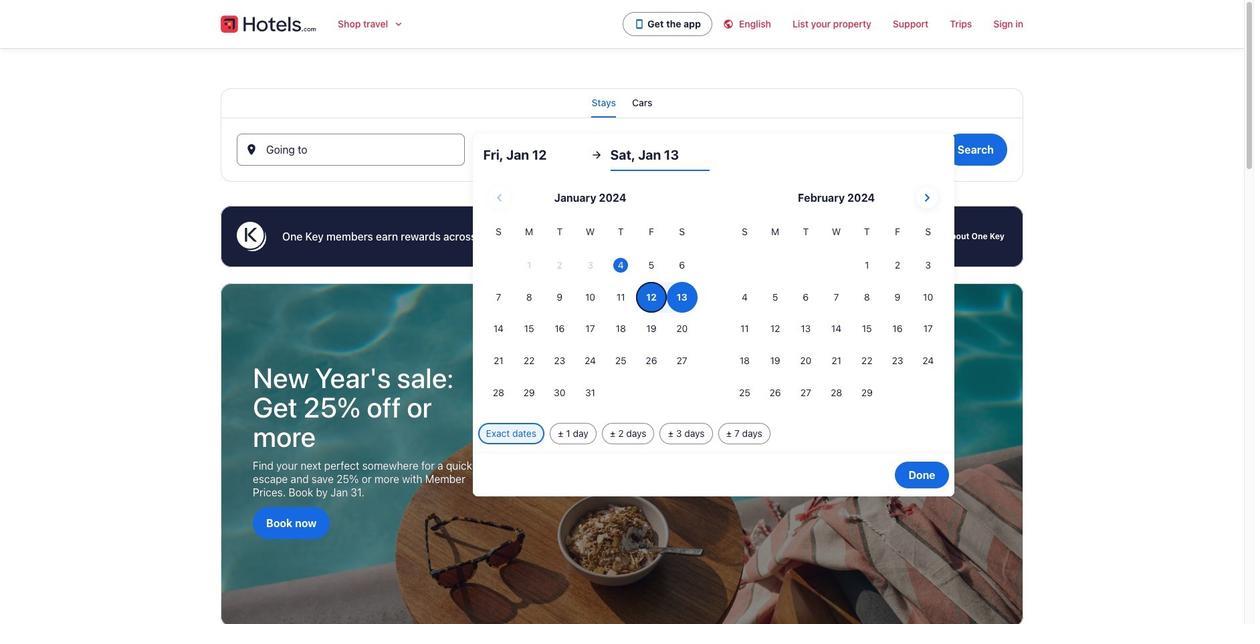 Task type: vqa. For each thing, say whether or not it's contained in the screenshot.
The Self corresponding to Coral Accessible Cottage
no



Task type: locate. For each thing, give the bounding box(es) containing it.
download the app button image
[[634, 19, 645, 29]]

main content
[[0, 48, 1244, 625]]

shop travel image
[[393, 19, 404, 29]]

application
[[483, 182, 944, 410]]

january 2024 element
[[483, 225, 697, 410]]

hotels logo image
[[221, 13, 317, 35]]

directional image
[[590, 149, 602, 161]]

tab list
[[221, 88, 1024, 118]]

february 2024 element
[[730, 225, 944, 410]]

previous month image
[[492, 190, 508, 206]]



Task type: describe. For each thing, give the bounding box(es) containing it.
next month image
[[919, 190, 935, 206]]

today element
[[614, 258, 628, 273]]

small image
[[723, 19, 739, 29]]

wooden table with sunglasses image
[[221, 284, 1024, 625]]



